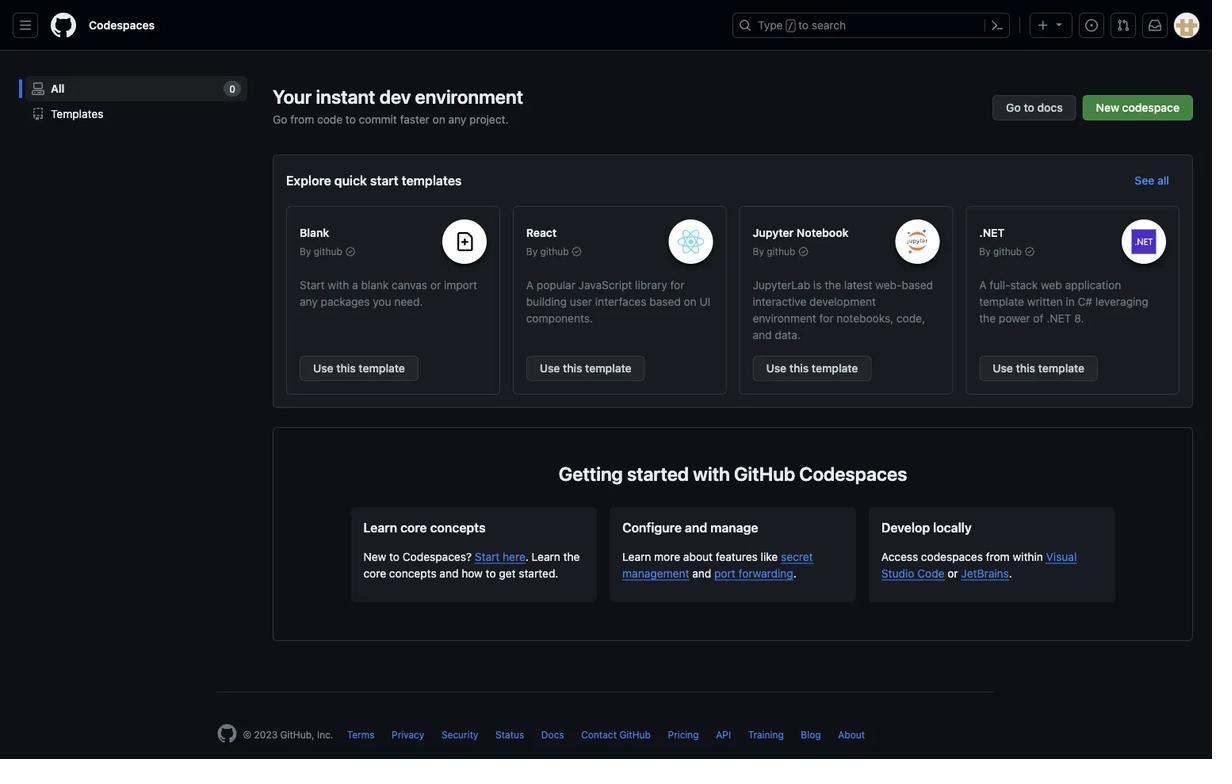 Task type: vqa. For each thing, say whether or not it's contained in the screenshot.
the middle the
yes



Task type: locate. For each thing, give the bounding box(es) containing it.
use down power
[[993, 362, 1014, 375]]

0 vertical spatial with
[[328, 278, 349, 291]]

core
[[401, 521, 427, 536], [364, 567, 386, 580]]

any left packages
[[300, 295, 318, 308]]

dev
[[380, 86, 411, 108]]

0 vertical spatial codespaces
[[89, 19, 155, 32]]

1 horizontal spatial any
[[449, 113, 467, 126]]

learn up started.
[[532, 550, 561, 564]]

2 github from the left
[[541, 246, 569, 257]]

by github
[[300, 246, 343, 257], [526, 246, 569, 257], [753, 246, 796, 257], [980, 246, 1022, 257]]

4 use this template button from the left
[[980, 356, 1099, 382]]

2 verified image from the left
[[799, 247, 809, 257]]

web
[[1041, 278, 1063, 291]]

1 verified image from the left
[[572, 247, 582, 257]]

0 vertical spatial the
[[825, 278, 842, 291]]

4 use this template from the left
[[993, 362, 1085, 375]]

0 vertical spatial based
[[902, 278, 934, 291]]

file added image
[[455, 232, 474, 251]]

any left project.
[[449, 113, 467, 126]]

.
[[526, 550, 529, 564], [794, 567, 797, 580], [1010, 567, 1013, 580]]

this down the components.
[[563, 362, 583, 375]]

plus image
[[1037, 19, 1050, 32]]

2 by github from the left
[[526, 246, 569, 257]]

a
[[352, 278, 358, 291]]

0 horizontal spatial new
[[364, 550, 387, 564]]

2 horizontal spatial learn
[[623, 550, 652, 564]]

a up building
[[526, 278, 534, 291]]

by for .net
[[980, 246, 991, 257]]

0 vertical spatial for
[[671, 278, 685, 291]]

0 vertical spatial environment
[[415, 86, 523, 108]]

from down your
[[290, 113, 314, 126]]

inc.
[[317, 730, 333, 741]]

template down full-
[[980, 295, 1025, 308]]

1 horizontal spatial .net
[[1047, 312, 1072, 325]]

this down data.
[[790, 362, 809, 375]]

1 a from the left
[[526, 278, 534, 291]]

1 vertical spatial based
[[650, 295, 681, 308]]

1 vertical spatial .net
[[1047, 312, 1072, 325]]

0 horizontal spatial github
[[620, 730, 651, 741]]

or left import
[[431, 278, 441, 291]]

0 horizontal spatial for
[[671, 278, 685, 291]]

1 horizontal spatial a
[[980, 278, 987, 291]]

github for jupyter notebook
[[767, 246, 796, 257]]

3 use this template button from the left
[[753, 356, 872, 382]]

the right the here
[[564, 550, 580, 564]]

a inside a popular javascript library for building user interfaces based on ui components.
[[526, 278, 534, 291]]

2 horizontal spatial the
[[980, 312, 996, 325]]

github for .net
[[994, 246, 1022, 257]]

and down new to codespaces? start here
[[440, 567, 459, 580]]

1 vertical spatial codespaces
[[800, 463, 908, 485]]

go inside your instant dev environment go from code to commit faster on any project.
[[273, 113, 287, 126]]

quick
[[335, 173, 367, 188]]

environment up project.
[[415, 86, 523, 108]]

or down codespaces
[[948, 567, 959, 580]]

0 horizontal spatial on
[[433, 113, 446, 126]]

learn up new to codespaces? start here
[[364, 521, 397, 536]]

1 horizontal spatial github
[[735, 463, 796, 485]]

api
[[716, 730, 731, 741]]

for down development
[[820, 312, 834, 325]]

. learn the core concepts and how to get started.
[[364, 550, 580, 580]]

popular
[[537, 278, 576, 291]]

/
[[788, 21, 794, 32]]

and down learn more about features like
[[693, 567, 712, 580]]

use this template button down the components.
[[526, 356, 645, 382]]

docs link
[[542, 730, 564, 741]]

to right code at the top
[[346, 113, 356, 126]]

verified image
[[346, 247, 355, 257]]

environment inside jupyterlab is the latest web-based interactive development environment for notebooks, code, and data.
[[753, 312, 817, 325]]

learn up management
[[623, 550, 652, 564]]

to left get
[[486, 567, 496, 580]]

started
[[627, 463, 689, 485]]

this down packages
[[337, 362, 356, 375]]

react image
[[678, 230, 705, 254]]

and left data.
[[753, 328, 772, 341]]

the inside the a full-stack web application template written in c# leveraging the power of .net 8.
[[980, 312, 996, 325]]

by github for react
[[526, 246, 569, 257]]

4 github from the left
[[994, 246, 1022, 257]]

github down the jupyter
[[767, 246, 796, 257]]

based down library
[[650, 295, 681, 308]]

verified image up popular
[[572, 247, 582, 257]]

©
[[243, 730, 252, 741]]

template down 8.
[[1039, 362, 1085, 375]]

latest
[[845, 278, 873, 291]]

a for a popular javascript library for building user interfaces based on ui components.
[[526, 278, 534, 291]]

2 horizontal spatial verified image
[[1026, 247, 1035, 257]]

new down the learn core concepts
[[364, 550, 387, 564]]

1 vertical spatial github
[[620, 730, 651, 741]]

studio
[[882, 567, 915, 580]]

2 vertical spatial the
[[564, 550, 580, 564]]

for
[[671, 278, 685, 291], [820, 312, 834, 325]]

0 horizontal spatial start
[[300, 278, 325, 291]]

0 vertical spatial github
[[735, 463, 796, 485]]

terms link
[[347, 730, 375, 741]]

is
[[814, 278, 822, 291]]

1 vertical spatial core
[[364, 567, 386, 580]]

with left a at top left
[[328, 278, 349, 291]]

template down notebooks,
[[812, 362, 859, 375]]

repo template image
[[32, 108, 44, 121]]

by github down the jupyter
[[753, 246, 796, 257]]

core down the learn core concepts
[[364, 567, 386, 580]]

1 use this template button from the left
[[300, 356, 419, 382]]

3 use from the left
[[767, 362, 787, 375]]

configure and manage
[[623, 521, 759, 536]]

use this template button for interfaces
[[526, 356, 645, 382]]

training link
[[748, 730, 784, 741]]

to
[[799, 19, 809, 32], [1024, 101, 1035, 114], [346, 113, 356, 126], [390, 550, 400, 564], [486, 567, 496, 580]]

any
[[449, 113, 467, 126], [300, 295, 318, 308]]

verified image down the jupyter notebook link
[[799, 247, 809, 257]]

template for a popular javascript library for building user interfaces based on ui components.
[[586, 362, 632, 375]]

on
[[433, 113, 446, 126], [684, 295, 697, 308]]

use for a full-stack web application template written in c# leveraging the power of .net 8.
[[993, 362, 1014, 375]]

github
[[314, 246, 343, 257], [541, 246, 569, 257], [767, 246, 796, 257], [994, 246, 1022, 257]]

1 use from the left
[[313, 362, 334, 375]]

template down you
[[359, 362, 405, 375]]

notifications image
[[1149, 19, 1162, 32]]

1 vertical spatial on
[[684, 295, 697, 308]]

environment up data.
[[753, 312, 817, 325]]

this for jupyterlab is the latest web-based interactive development environment for notebooks, code, and data.
[[790, 362, 809, 375]]

security
[[442, 730, 479, 741]]

0 vertical spatial from
[[290, 113, 314, 126]]

and port forwarding .
[[690, 567, 797, 580]]

learn inside the . learn the core concepts and how to get started.
[[532, 550, 561, 564]]

by github for blank
[[300, 246, 343, 257]]

3 github from the left
[[767, 246, 796, 257]]

1 vertical spatial from
[[986, 550, 1010, 564]]

1 vertical spatial any
[[300, 295, 318, 308]]

1 github from the left
[[314, 246, 343, 257]]

0 horizontal spatial codespaces
[[89, 19, 155, 32]]

2 use this template from the left
[[540, 362, 632, 375]]

codespaces?
[[403, 550, 472, 564]]

by github down blank link
[[300, 246, 343, 257]]

0 horizontal spatial any
[[300, 295, 318, 308]]

go
[[1007, 101, 1021, 114], [273, 113, 287, 126]]

github down react
[[541, 246, 569, 257]]

1 horizontal spatial on
[[684, 295, 697, 308]]

github left verified image
[[314, 246, 343, 257]]

new for new to codespaces? start here
[[364, 550, 387, 564]]

3 verified image from the left
[[1026, 247, 1035, 257]]

1 vertical spatial new
[[364, 550, 387, 564]]

use for start with a blank canvas or import any packages you need.
[[313, 362, 334, 375]]

github down .net link
[[994, 246, 1022, 257]]

on left ui
[[684, 295, 697, 308]]

and
[[753, 328, 772, 341], [685, 521, 708, 536], [440, 567, 459, 580], [693, 567, 712, 580]]

4 use from the left
[[993, 362, 1014, 375]]

leveraging
[[1096, 295, 1149, 308]]

go inside "link"
[[1007, 101, 1021, 114]]

react link
[[526, 226, 557, 240]]

3 by github from the left
[[753, 246, 796, 257]]

0 horizontal spatial core
[[364, 567, 386, 580]]

on inside a popular javascript library for building user interfaces based on ui components.
[[684, 295, 697, 308]]

or inside start with a blank canvas or import any packages you need.
[[431, 278, 441, 291]]

the for jupyterlab is the latest web-based interactive development environment for notebooks, code, and data.
[[825, 278, 842, 291]]

4 by github from the left
[[980, 246, 1022, 257]]

1 vertical spatial the
[[980, 312, 996, 325]]

codespaces right homepage image
[[89, 19, 155, 32]]

use this template button down packages
[[300, 356, 419, 382]]

by github for jupyter notebook
[[753, 246, 796, 257]]

1 horizontal spatial go
[[1007, 101, 1021, 114]]

2 use from the left
[[540, 362, 560, 375]]

0 horizontal spatial go
[[273, 113, 287, 126]]

0 horizontal spatial with
[[328, 278, 349, 291]]

command palette image
[[991, 19, 1004, 32]]

github up manage
[[735, 463, 796, 485]]

3 use this template from the left
[[767, 362, 859, 375]]

need.
[[394, 295, 423, 308]]

by down .net link
[[980, 246, 991, 257]]

with right the started
[[693, 463, 730, 485]]

react
[[526, 226, 557, 240]]

core up the codespaces?
[[401, 521, 427, 536]]

to down the learn core concepts
[[390, 550, 400, 564]]

1 use this template from the left
[[313, 362, 405, 375]]

learn for learn more about features like
[[623, 550, 652, 564]]

go left docs
[[1007, 101, 1021, 114]]

0 horizontal spatial a
[[526, 278, 534, 291]]

this for a popular javascript library for building user interfaces based on ui components.
[[563, 362, 583, 375]]

2 a from the left
[[980, 278, 987, 291]]

2 horizontal spatial .
[[1010, 567, 1013, 580]]

by down react
[[526, 246, 538, 257]]

the inside the . learn the core concepts and how to get started.
[[564, 550, 580, 564]]

concepts down the codespaces?
[[389, 567, 437, 580]]

0 horizontal spatial or
[[431, 278, 441, 291]]

verified image for full-
[[1026, 247, 1035, 257]]

1 horizontal spatial the
[[825, 278, 842, 291]]

from
[[290, 113, 314, 126], [986, 550, 1010, 564]]

new inside new codespace link
[[1097, 101, 1120, 114]]

2 by from the left
[[526, 246, 538, 257]]

a inside the a full-stack web application template written in c# leveraging the power of .net 8.
[[980, 278, 987, 291]]

use this template
[[313, 362, 405, 375], [540, 362, 632, 375], [767, 362, 859, 375], [993, 362, 1085, 375]]

or
[[431, 278, 441, 291], [948, 567, 959, 580]]

3 this from the left
[[790, 362, 809, 375]]

you
[[373, 295, 391, 308]]

use this template down data.
[[767, 362, 859, 375]]

.net up full-
[[980, 226, 1005, 240]]

1 horizontal spatial with
[[693, 463, 730, 485]]

1 vertical spatial for
[[820, 312, 834, 325]]

any inside your instant dev environment go from code to commit faster on any project.
[[449, 113, 467, 126]]

codespaces
[[89, 19, 155, 32], [800, 463, 908, 485]]

use down data.
[[767, 362, 787, 375]]

start up packages
[[300, 278, 325, 291]]

new for new codespace
[[1097, 101, 1120, 114]]

faster
[[400, 113, 430, 126]]

the left power
[[980, 312, 996, 325]]

1 vertical spatial with
[[693, 463, 730, 485]]

by down blank link
[[300, 246, 311, 257]]

by github down .net link
[[980, 246, 1022, 257]]

1 horizontal spatial start
[[475, 550, 500, 564]]

start up how
[[475, 550, 500, 564]]

. inside the . learn the core concepts and how to get started.
[[526, 550, 529, 564]]

develop locally
[[882, 521, 972, 536]]

concepts up new to codespaces? start here
[[430, 521, 486, 536]]

based up code,
[[902, 278, 934, 291]]

by down the jupyter
[[753, 246, 765, 257]]

0 horizontal spatial .
[[526, 550, 529, 564]]

1 horizontal spatial for
[[820, 312, 834, 325]]

2 use this template button from the left
[[526, 356, 645, 382]]

configure
[[623, 521, 682, 536]]

docs
[[542, 730, 564, 741]]

.net down in
[[1047, 312, 1072, 325]]

1 horizontal spatial from
[[986, 550, 1010, 564]]

the right is
[[825, 278, 842, 291]]

start inside start with a blank canvas or import any packages you need.
[[300, 278, 325, 291]]

0 horizontal spatial the
[[564, 550, 580, 564]]

templates
[[402, 173, 462, 188]]

codespaces up develop at the bottom right
[[800, 463, 908, 485]]

1 vertical spatial environment
[[753, 312, 817, 325]]

1 by github from the left
[[300, 246, 343, 257]]

on right faster at left
[[433, 113, 446, 126]]

github right contact
[[620, 730, 651, 741]]

the inside jupyterlab is the latest web-based interactive development environment for notebooks, code, and data.
[[825, 278, 842, 291]]

environment
[[415, 86, 523, 108], [753, 312, 817, 325]]

1 horizontal spatial verified image
[[799, 247, 809, 257]]

go down your
[[273, 113, 287, 126]]

for right library
[[671, 278, 685, 291]]

use this template button down data.
[[753, 356, 872, 382]]

by github down react
[[526, 246, 569, 257]]

github for react
[[541, 246, 569, 257]]

use this template down the of
[[993, 362, 1085, 375]]

use
[[313, 362, 334, 375], [540, 362, 560, 375], [767, 362, 787, 375], [993, 362, 1014, 375]]

use down the components.
[[540, 362, 560, 375]]

0 vertical spatial any
[[449, 113, 467, 126]]

your instant dev environment go from code to commit faster on any project.
[[273, 86, 523, 126]]

1 horizontal spatial environment
[[753, 312, 817, 325]]

to inside the . learn the core concepts and how to get started.
[[486, 567, 496, 580]]

template down a popular javascript library for building user interfaces based on ui components.
[[586, 362, 632, 375]]

jupyter notebook link
[[753, 226, 849, 240]]

for inside a popular javascript library for building user interfaces based on ui components.
[[671, 278, 685, 291]]

use this template down the components.
[[540, 362, 632, 375]]

start
[[300, 278, 325, 291], [475, 550, 500, 564]]

1 this from the left
[[337, 362, 356, 375]]

to left docs
[[1024, 101, 1035, 114]]

new left codespace
[[1097, 101, 1120, 114]]

jupyter notebook image
[[907, 230, 928, 254]]

this for start with a blank canvas or import any packages you need.
[[337, 362, 356, 375]]

port
[[715, 567, 736, 580]]

template for start with a blank canvas or import any packages you need.
[[359, 362, 405, 375]]

4 by from the left
[[980, 246, 991, 257]]

1 horizontal spatial core
[[401, 521, 427, 536]]

any inside start with a blank canvas or import any packages you need.
[[300, 295, 318, 308]]

forwarding
[[739, 567, 794, 580]]

0 horizontal spatial environment
[[415, 86, 523, 108]]

like
[[761, 550, 778, 564]]

2 this from the left
[[563, 362, 583, 375]]

stack
[[1011, 278, 1038, 291]]

0 horizontal spatial verified image
[[572, 247, 582, 257]]

4 this from the left
[[1017, 362, 1036, 375]]

1 horizontal spatial based
[[902, 278, 934, 291]]

1 vertical spatial concepts
[[389, 567, 437, 580]]

jupyterlab is the latest web-based interactive development environment for notebooks, code, and data.
[[753, 278, 934, 341]]

1 by from the left
[[300, 246, 311, 257]]

verified image
[[572, 247, 582, 257], [799, 247, 809, 257], [1026, 247, 1035, 257]]

1 horizontal spatial learn
[[532, 550, 561, 564]]

0
[[229, 83, 236, 94]]

0 vertical spatial .net
[[980, 226, 1005, 240]]

use this template button down the of
[[980, 356, 1099, 382]]

0 horizontal spatial based
[[650, 295, 681, 308]]

web-
[[876, 278, 902, 291]]

verified image up stack
[[1026, 247, 1035, 257]]

this down power
[[1017, 362, 1036, 375]]

codespaces image
[[32, 82, 44, 95]]

a left full-
[[980, 278, 987, 291]]

notebook
[[797, 226, 849, 240]]

c#
[[1078, 295, 1093, 308]]

api link
[[716, 730, 731, 741]]

0 vertical spatial new
[[1097, 101, 1120, 114]]

0 vertical spatial on
[[433, 113, 446, 126]]

from up jetbrains link
[[986, 550, 1010, 564]]

0 vertical spatial or
[[431, 278, 441, 291]]

0 vertical spatial start
[[300, 278, 325, 291]]

1 vertical spatial or
[[948, 567, 959, 580]]

1 horizontal spatial new
[[1097, 101, 1120, 114]]

all
[[51, 82, 65, 95]]

the for . learn the core concepts and how to get started.
[[564, 550, 580, 564]]

pricing
[[668, 730, 699, 741]]

0 horizontal spatial from
[[290, 113, 314, 126]]

3 by from the left
[[753, 246, 765, 257]]

0 horizontal spatial learn
[[364, 521, 397, 536]]

start here link
[[475, 550, 526, 564]]

use down packages
[[313, 362, 334, 375]]

use this template down packages
[[313, 362, 405, 375]]



Task type: describe. For each thing, give the bounding box(es) containing it.
training
[[748, 730, 784, 741]]

power
[[999, 312, 1031, 325]]

new to codespaces? start here
[[364, 550, 526, 564]]

.net link
[[980, 226, 1005, 240]]

core inside the . learn the core concepts and how to get started.
[[364, 567, 386, 580]]

with inside start with a blank canvas or import any packages you need.
[[328, 278, 349, 291]]

homepage image
[[218, 725, 237, 744]]

blank
[[300, 226, 330, 240]]

status
[[496, 730, 525, 741]]

1 horizontal spatial codespaces
[[800, 463, 908, 485]]

secret
[[781, 550, 813, 564]]

go to docs
[[1007, 101, 1063, 114]]

template for jupyterlab is the latest web-based interactive development environment for notebooks, code, and data.
[[812, 362, 859, 375]]

verified image for popular
[[572, 247, 582, 257]]

code
[[918, 567, 945, 580]]

start with a blank canvas or import any packages you need.
[[300, 278, 478, 308]]

blog link
[[801, 730, 821, 741]]

contact github
[[582, 730, 651, 741]]

blank
[[361, 278, 389, 291]]

to right /
[[799, 19, 809, 32]]

and inside jupyterlab is the latest web-based interactive development environment for notebooks, code, and data.
[[753, 328, 772, 341]]

user
[[570, 295, 593, 308]]

use for a popular javascript library for building user interfaces based on ui components.
[[540, 362, 560, 375]]

data.
[[775, 328, 801, 341]]

1 horizontal spatial or
[[948, 567, 959, 580]]

0 horizontal spatial .net
[[980, 226, 1005, 240]]

type
[[758, 19, 783, 32]]

about
[[684, 550, 713, 564]]

jupyter
[[753, 226, 794, 240]]

0 vertical spatial core
[[401, 521, 427, 536]]

contact github link
[[582, 730, 651, 741]]

pricing link
[[668, 730, 699, 741]]

0 vertical spatial concepts
[[430, 521, 486, 536]]

notebooks,
[[837, 312, 894, 325]]

privacy link
[[392, 730, 425, 741]]

interactive
[[753, 295, 807, 308]]

secret management link
[[623, 550, 813, 580]]

8.
[[1075, 312, 1085, 325]]

github for blank
[[314, 246, 343, 257]]

privacy
[[392, 730, 425, 741]]

on inside your instant dev environment go from code to commit faster on any project.
[[433, 113, 446, 126]]

template for a full-stack web application template written in c# leveraging the power of .net 8.
[[1039, 362, 1085, 375]]

start
[[370, 173, 399, 188]]

use this template button for in
[[980, 356, 1099, 382]]

blank link
[[300, 226, 330, 240]]

management
[[623, 567, 690, 580]]

triangle down image
[[1053, 18, 1066, 31]]

jupyter notebook
[[753, 226, 849, 240]]

jupyterlab
[[753, 278, 811, 291]]

by github for .net
[[980, 246, 1022, 257]]

environment inside your instant dev environment go from code to commit faster on any project.
[[415, 86, 523, 108]]

concepts inside the . learn the core concepts and how to get started.
[[389, 567, 437, 580]]

use this template button for development
[[753, 356, 872, 382]]

components.
[[526, 312, 593, 325]]

in
[[1066, 295, 1075, 308]]

issue opened image
[[1086, 19, 1099, 32]]

interfaces
[[596, 295, 647, 308]]

to inside your instant dev environment go from code to commit faster on any project.
[[346, 113, 356, 126]]

and inside the . learn the core concepts and how to get started.
[[440, 567, 459, 580]]

verified image for is
[[799, 247, 809, 257]]

packages
[[321, 295, 370, 308]]

how
[[462, 567, 483, 580]]

see all
[[1135, 174, 1170, 187]]

by for jupyter notebook
[[753, 246, 765, 257]]

full-
[[990, 278, 1011, 291]]

your
[[273, 86, 312, 108]]

based inside a popular javascript library for building user interfaces based on ui components.
[[650, 295, 681, 308]]

library
[[635, 278, 668, 291]]

canvas
[[392, 278, 428, 291]]

see
[[1135, 174, 1155, 187]]

building
[[526, 295, 567, 308]]

develop
[[882, 521, 931, 536]]

getting started with github codespaces
[[559, 463, 908, 485]]

1 vertical spatial start
[[475, 550, 500, 564]]

written
[[1028, 295, 1063, 308]]

about link
[[839, 730, 865, 741]]

visual studio code
[[882, 550, 1077, 580]]

status link
[[496, 730, 525, 741]]

here
[[503, 550, 526, 564]]

.net image
[[1132, 230, 1157, 254]]

learn for learn core concepts
[[364, 521, 397, 536]]

application
[[1066, 278, 1122, 291]]

use this template for interfaces
[[540, 362, 632, 375]]

templates link
[[25, 102, 247, 127]]

import
[[444, 278, 478, 291]]

homepage image
[[51, 13, 76, 38]]

a for a full-stack web application template written in c# leveraging the power of .net 8.
[[980, 278, 987, 291]]

go to docs link
[[993, 95, 1077, 121]]

code,
[[897, 312, 926, 325]]

blog
[[801, 730, 821, 741]]

git pull request image
[[1118, 19, 1130, 32]]

for inside jupyterlab is the latest web-based interactive development environment for notebooks, code, and data.
[[820, 312, 834, 325]]

instant
[[316, 86, 376, 108]]

manage
[[711, 521, 759, 536]]

get
[[499, 567, 516, 580]]

use this template for any
[[313, 362, 405, 375]]

explore quick start templates
[[286, 173, 462, 188]]

based inside jupyterlab is the latest web-based interactive development environment for notebooks, code, and data.
[[902, 278, 934, 291]]

to inside "link"
[[1024, 101, 1035, 114]]

explore
[[286, 173, 331, 188]]

type / to search
[[758, 19, 846, 32]]

and up about
[[685, 521, 708, 536]]

new codespace
[[1097, 101, 1180, 114]]

by for blank
[[300, 246, 311, 257]]

javascript
[[579, 278, 632, 291]]

all
[[1158, 174, 1170, 187]]

a popular javascript library for building user interfaces based on ui components.
[[526, 278, 711, 325]]

access
[[882, 550, 919, 564]]

this for a full-stack web application template written in c# leveraging the power of .net 8.
[[1017, 362, 1036, 375]]

search
[[812, 19, 846, 32]]

use for jupyterlab is the latest web-based interactive development environment for notebooks, code, and data.
[[767, 362, 787, 375]]

jetbrains link
[[962, 567, 1010, 580]]

1 horizontal spatial .
[[794, 567, 797, 580]]

use this template for in
[[993, 362, 1085, 375]]

access codespaces from within
[[882, 550, 1047, 564]]

by for react
[[526, 246, 538, 257]]

terms
[[347, 730, 375, 741]]

© 2023 github, inc.
[[243, 730, 333, 741]]

port forwarding link
[[715, 567, 794, 580]]

use this template button for any
[[300, 356, 419, 382]]

template inside the a full-stack web application template written in c# leveraging the power of .net 8.
[[980, 295, 1025, 308]]

use this template for development
[[767, 362, 859, 375]]

from inside your instant dev environment go from code to commit faster on any project.
[[290, 113, 314, 126]]

learn more about features like
[[623, 550, 781, 564]]

.net inside the a full-stack web application template written in c# leveraging the power of .net 8.
[[1047, 312, 1072, 325]]

docs
[[1038, 101, 1063, 114]]

started.
[[519, 567, 559, 580]]



